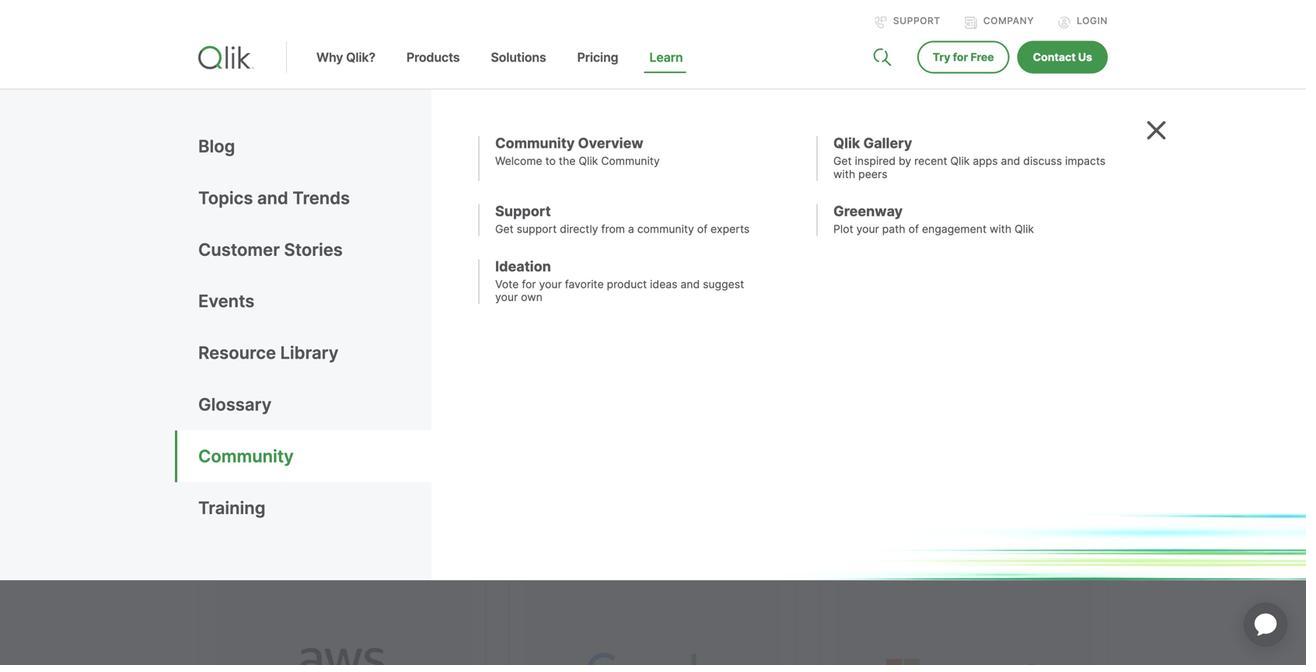 Task type: vqa. For each thing, say whether or not it's contained in the screenshot.
'qlik?'
yes



Task type: describe. For each thing, give the bounding box(es) containing it.
training
[[198, 497, 266, 518]]

community link
[[198, 430, 432, 482]]

get inside support get support directly from a community of experts
[[495, 223, 514, 236]]

support link
[[875, 15, 941, 29]]

path
[[883, 223, 906, 236]]

companies
[[198, 330, 288, 353]]

apps
[[973, 154, 998, 168]]

company link
[[965, 15, 1035, 29]]

topics and trends
[[198, 187, 350, 208]]

qlik inside greenway plot your path of engagement with qlik
[[1015, 223, 1035, 236]]

of inside greenway plot your path of engagement with qlik
[[909, 223, 919, 236]]

products
[[407, 50, 460, 65]]

solutions
[[491, 50, 546, 65]]

partners
[[233, 300, 302, 323]]

your inside greenway plot your path of engagement with qlik
[[857, 223, 880, 236]]

try
[[933, 51, 951, 64]]

qlik gallery get inspired by recent qlik apps and discuss impacts with peers
[[834, 135, 1106, 181]]

value
[[434, 360, 477, 383]]

with inside greenway plot your path of engagement with qlik
[[990, 223, 1012, 236]]

the inside community overview welcome to the qlik community
[[559, 154, 576, 168]]

resource library
[[198, 342, 339, 363]]

ideation vote for your favorite product ideas and suggest your own
[[495, 258, 745, 304]]

community overview welcome to the qlik community
[[495, 135, 660, 168]]

contact us
[[1033, 51, 1093, 64]]

glossary link
[[198, 379, 432, 430]]

innovative
[[360, 330, 443, 353]]

why
[[317, 50, 343, 65]]

that
[[526, 330, 558, 353]]

recent
[[915, 154, 948, 168]]

qlik inside community overview welcome to the qlik community
[[579, 154, 598, 168]]

customer stories button
[[198, 224, 432, 276]]

resource library button
[[198, 327, 432, 379]]

product
[[607, 278, 647, 291]]

customer
[[198, 239, 280, 260]]

offering
[[293, 330, 356, 353]]

community
[[638, 223, 694, 236]]

topics and trends button
[[198, 172, 432, 224]]

training link
[[198, 482, 432, 534]]

0 horizontal spatial your
[[495, 291, 518, 304]]

stories
[[284, 239, 343, 260]]

login
[[1077, 15, 1108, 26]]

support image
[[875, 16, 887, 29]]

trends
[[293, 187, 350, 208]]

peers
[[859, 167, 888, 181]]

library
[[280, 342, 339, 363]]

community button
[[198, 430, 432, 482]]

events button
[[198, 276, 432, 327]]

featured
[[198, 195, 331, 234]]

community for community
[[198, 446, 294, 467]]

try for free
[[933, 51, 995, 64]]

favorite
[[565, 278, 604, 291]]

inspired
[[855, 154, 896, 168]]

analytics
[[234, 390, 306, 412]]

and inside the qlik partners with industry-leading technology companies offering innovative solutions that help our customers maximize the value of their data and analytics investments.
[[198, 390, 229, 412]]

featured technology partners
[[198, 195, 513, 273]]

training button
[[198, 482, 432, 534]]

their
[[503, 360, 540, 383]]

learn
[[650, 50, 683, 65]]

technology
[[485, 300, 577, 323]]

plot
[[834, 223, 854, 236]]

0 vertical spatial for
[[953, 51, 969, 64]]

featured partners: aws image
[[214, 582, 471, 665]]

experts
[[711, 223, 750, 236]]

customer stories
[[198, 239, 343, 260]]

try for free link
[[918, 41, 1010, 74]]

support get support directly from a community of experts
[[495, 203, 750, 236]]

impacts
[[1066, 154, 1106, 168]]

resource library link
[[198, 327, 432, 379]]

featured technology partners - main banner image
[[665, 92, 1213, 520]]

solutions
[[448, 330, 521, 353]]

2 horizontal spatial community
[[601, 154, 660, 168]]

pricing button
[[562, 50, 634, 89]]

by
[[899, 154, 912, 168]]

qlik image
[[198, 46, 254, 69]]

and inside ideation vote for your favorite product ideas and suggest your own
[[681, 278, 700, 291]]

vote
[[495, 278, 519, 291]]

to
[[546, 154, 556, 168]]

partners
[[198, 234, 327, 273]]

qlik inside the qlik partners with industry-leading technology companies offering innovative solutions that help our customers maximize the value of their data and analytics investments.
[[198, 300, 229, 323]]

customer stories link
[[198, 224, 432, 276]]

topics and trends link
[[198, 172, 432, 224]]

and inside button
[[257, 187, 288, 208]]

and inside qlik gallery get inspired by recent qlik apps and discuss impacts with peers
[[1002, 154, 1021, 168]]

greenway
[[834, 203, 903, 220]]

topics
[[198, 187, 253, 208]]

qlik left apps
[[951, 154, 970, 168]]

login link
[[1059, 15, 1108, 29]]

pricing
[[578, 50, 619, 65]]



Task type: locate. For each thing, give the bounding box(es) containing it.
0 vertical spatial get
[[834, 154, 852, 168]]

the right to
[[559, 154, 576, 168]]

qlik
[[834, 135, 861, 152], [579, 154, 598, 168], [951, 154, 970, 168], [1015, 223, 1035, 236], [198, 300, 229, 323]]

blog link
[[198, 121, 432, 172]]

and right "ideas"
[[681, 278, 700, 291]]

company
[[984, 15, 1035, 26]]

featured partners: google image
[[525, 582, 782, 665]]

1 horizontal spatial get
[[834, 154, 852, 168]]

1 vertical spatial support
[[495, 203, 551, 220]]

0 horizontal spatial the
[[402, 360, 429, 383]]

with left peers
[[834, 167, 856, 181]]

for down ideation at the top left of page
[[522, 278, 536, 291]]

of left experts
[[698, 223, 708, 236]]

qlik up the "inspired"
[[834, 135, 861, 152]]

community down overview
[[601, 154, 660, 168]]

us
[[1079, 51, 1093, 64]]

from
[[602, 223, 625, 236]]

the inside the qlik partners with industry-leading technology companies offering innovative solutions that help our customers maximize the value of their data and analytics investments.
[[402, 360, 429, 383]]

get left the "inspired"
[[834, 154, 852, 168]]

blog button
[[198, 121, 432, 172]]

1 horizontal spatial for
[[953, 51, 969, 64]]

ideas
[[650, 278, 678, 291]]

support
[[894, 15, 941, 26], [495, 203, 551, 220]]

glossary button
[[198, 379, 432, 430]]

0 vertical spatial support
[[894, 15, 941, 26]]

1 horizontal spatial with
[[834, 167, 856, 181]]

2 vertical spatial community
[[198, 446, 294, 467]]

blog
[[198, 136, 235, 157]]

support for support
[[894, 15, 941, 26]]

your down ideation at the top left of page
[[539, 278, 562, 291]]

qlik down overview
[[579, 154, 598, 168]]

why qlik? button
[[301, 50, 391, 89]]

for
[[953, 51, 969, 64], [522, 278, 536, 291]]

glossary
[[198, 394, 272, 415]]

community up to
[[495, 135, 575, 152]]

and
[[1002, 154, 1021, 168], [257, 187, 288, 208], [681, 278, 700, 291], [198, 390, 229, 412]]

suggest
[[703, 278, 745, 291]]

your
[[857, 223, 880, 236], [539, 278, 562, 291], [495, 291, 518, 304]]

get left the support
[[495, 223, 514, 236]]

industry-
[[347, 300, 421, 323]]

leading
[[421, 300, 480, 323]]

technology
[[338, 195, 513, 234]]

2 vertical spatial with
[[307, 300, 342, 323]]

our
[[198, 360, 225, 383]]

2 horizontal spatial of
[[909, 223, 919, 236]]

investments.
[[311, 390, 414, 412]]

your down the greenway
[[857, 223, 880, 236]]

of right the path
[[909, 223, 919, 236]]

welcome
[[495, 154, 543, 168]]

solutions button
[[476, 50, 562, 89]]

0 horizontal spatial get
[[495, 223, 514, 236]]

2 horizontal spatial your
[[857, 223, 880, 236]]

maximize
[[321, 360, 398, 383]]

of
[[698, 223, 708, 236], [909, 223, 919, 236], [482, 360, 499, 383]]

1 vertical spatial community
[[601, 154, 660, 168]]

and down our
[[198, 390, 229, 412]]

and right apps
[[1002, 154, 1021, 168]]

resource
[[198, 342, 276, 363]]

close search image
[[1147, 121, 1167, 140]]

0 vertical spatial community
[[495, 135, 575, 152]]

greenway plot your path of engagement with qlik
[[834, 203, 1035, 236]]

1 vertical spatial with
[[990, 223, 1012, 236]]

1 horizontal spatial your
[[539, 278, 562, 291]]

of down solutions at the left of the page
[[482, 360, 499, 383]]

qlik partners with industry-leading technology companies offering innovative solutions that help our customers maximize the value of their data and analytics investments.
[[198, 300, 598, 412]]

free
[[971, 51, 995, 64]]

events
[[198, 291, 255, 312]]

application
[[1226, 584, 1307, 665]]

for inside ideation vote for your favorite product ideas and suggest your own
[[522, 278, 536, 291]]

help
[[563, 330, 598, 353]]

overview
[[578, 135, 644, 152]]

and right topics
[[257, 187, 288, 208]]

engagement
[[922, 223, 987, 236]]

support for support get support directly from a community of experts
[[495, 203, 551, 220]]

for right try
[[953, 51, 969, 64]]

0 horizontal spatial for
[[522, 278, 536, 291]]

discuss
[[1024, 154, 1063, 168]]

qlik up companies
[[198, 300, 229, 323]]

community
[[495, 135, 575, 152], [601, 154, 660, 168], [198, 446, 294, 467]]

0 horizontal spatial of
[[482, 360, 499, 383]]

1 horizontal spatial of
[[698, 223, 708, 236]]

ideation
[[495, 258, 551, 275]]

customers
[[230, 360, 316, 383]]

0 horizontal spatial with
[[307, 300, 342, 323]]

with right "engagement"
[[990, 223, 1012, 236]]

own
[[521, 291, 543, 304]]

0 horizontal spatial community
[[198, 446, 294, 467]]

0 vertical spatial the
[[559, 154, 576, 168]]

1 horizontal spatial community
[[495, 135, 575, 152]]

support inside support get support directly from a community of experts
[[495, 203, 551, 220]]

0 vertical spatial with
[[834, 167, 856, 181]]

featured partners: microsoft image
[[836, 582, 1093, 665]]

support up the support
[[495, 203, 551, 220]]

contact us link
[[1018, 41, 1108, 74]]

gallery
[[864, 135, 913, 152]]

get inside qlik gallery get inspired by recent qlik apps and discuss impacts with peers
[[834, 154, 852, 168]]

community down glossary
[[198, 446, 294, 467]]

of inside the qlik partners with industry-leading technology companies offering innovative solutions that help our customers maximize the value of their data and analytics investments.
[[482, 360, 499, 383]]

learn button
[[634, 50, 699, 89]]

qlik right "engagement"
[[1015, 223, 1035, 236]]

1 horizontal spatial the
[[559, 154, 576, 168]]

1 vertical spatial for
[[522, 278, 536, 291]]

login image
[[1059, 16, 1071, 29]]

1 horizontal spatial support
[[894, 15, 941, 26]]

with inside the qlik partners with industry-leading technology companies offering innovative solutions that help our customers maximize the value of their data and analytics investments.
[[307, 300, 342, 323]]

community inside community link
[[198, 446, 294, 467]]

why qlik?
[[317, 50, 376, 65]]

data
[[545, 360, 581, 383]]

with
[[834, 167, 856, 181], [990, 223, 1012, 236], [307, 300, 342, 323]]

1 vertical spatial get
[[495, 223, 514, 236]]

2 horizontal spatial with
[[990, 223, 1012, 236]]

0 horizontal spatial support
[[495, 203, 551, 220]]

directly
[[560, 223, 599, 236]]

support
[[517, 223, 557, 236]]

qlik?
[[346, 50, 376, 65]]

community for community overview welcome to the qlik community
[[495, 135, 575, 152]]

with up offering
[[307, 300, 342, 323]]

1 vertical spatial the
[[402, 360, 429, 383]]

events link
[[198, 276, 432, 327]]

the down "innovative"
[[402, 360, 429, 383]]

a
[[628, 223, 635, 236]]

get
[[834, 154, 852, 168], [495, 223, 514, 236]]

with inside qlik gallery get inspired by recent qlik apps and discuss impacts with peers
[[834, 167, 856, 181]]

contact
[[1033, 51, 1076, 64]]

company image
[[965, 16, 978, 29]]

of inside support get support directly from a community of experts
[[698, 223, 708, 236]]

support right support image
[[894, 15, 941, 26]]

your left own
[[495, 291, 518, 304]]



